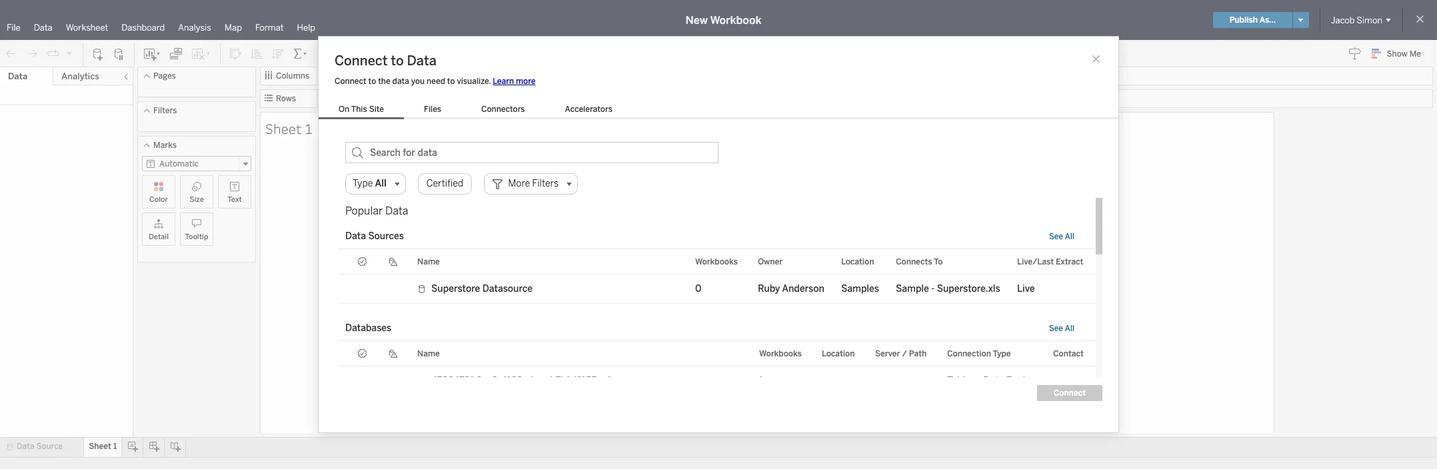 Task type: locate. For each thing, give the bounding box(es) containing it.
certified
[[427, 178, 464, 189]]

2 vertical spatial 1
[[113, 442, 117, 452]]

0 horizontal spatial sheet
[[89, 442, 111, 452]]

analysis
[[178, 23, 211, 33]]

see
[[1049, 232, 1064, 241], [1049, 324, 1064, 333]]

1 vertical spatial connect
[[335, 77, 367, 86]]

0 horizontal spatial workbooks
[[696, 257, 738, 266]]

sample - superstore.xls
[[896, 283, 1001, 295]]

grid for databases
[[339, 341, 1096, 470]]

all up 'contact'
[[1065, 324, 1075, 333]]

contact
[[1054, 349, 1084, 358]]

grid for data sources
[[339, 249, 1096, 316]]

see for samples
[[1049, 232, 1064, 241]]

to left the
[[369, 77, 376, 86]]

connect for connect to the data you need to visualize. learn more
[[335, 77, 367, 86]]

2ca8-
[[476, 375, 501, 387]]

see all
[[1049, 232, 1075, 241], [1049, 324, 1075, 333]]

0 vertical spatial see
[[1049, 232, 1064, 241]]

1 vertical spatial row
[[339, 367, 1096, 396]]

1 vertical spatial see all
[[1049, 324, 1075, 333]]

sheet 1
[[265, 119, 313, 138], [89, 442, 117, 452]]

new data source image
[[91, 47, 105, 60]]

2 vertical spatial connect
[[1054, 389, 1086, 398]]

all up extract
[[1065, 232, 1075, 241]]

connect
[[335, 53, 388, 69], [335, 77, 367, 86], [1054, 389, 1086, 398]]

2 grid from the top
[[339, 341, 1096, 470]]

data down undo image
[[8, 71, 28, 81]]

learn
[[493, 77, 514, 86]]

0 vertical spatial see all button
[[1049, 232, 1075, 241]]

2 see all button from the top
[[1049, 324, 1075, 333]]

see all button up 'contact'
[[1049, 324, 1075, 333]]

1 vertical spatial workbooks
[[760, 349, 802, 358]]

see all for none
[[1049, 324, 1075, 333]]

to up data
[[391, 53, 404, 69]]

1 horizontal spatial 1
[[305, 119, 313, 138]]

popular data
[[345, 205, 408, 217]]

1 row from the top
[[339, 275, 1096, 304]]

see up 'contact'
[[1049, 324, 1064, 333]]

2 see all from the top
[[1049, 324, 1075, 333]]

1 horizontal spatial sheet
[[265, 119, 302, 138]]

grid containing superstore datasource
[[339, 249, 1096, 316]]

row
[[339, 275, 1096, 304], [339, 367, 1096, 396]]

data left source
[[17, 442, 34, 452]]

1 vertical spatial 1
[[760, 375, 764, 387]]

row for databases
[[339, 367, 1096, 396]]

connect inside button
[[1054, 389, 1086, 398]]

0 vertical spatial name
[[417, 257, 440, 266]]

1
[[305, 119, 313, 138], [760, 375, 764, 387], [113, 442, 117, 452]]

publish
[[1230, 15, 1258, 25]]

dashboard
[[122, 23, 165, 33]]

learn more link
[[493, 77, 536, 86]]

see all button
[[1049, 232, 1075, 241], [1049, 324, 1075, 333]]

see up "live/last extract"
[[1049, 232, 1064, 241]]

this
[[351, 105, 367, 114]]

0 vertical spatial sheet
[[265, 119, 302, 138]]

format workbook image
[[370, 47, 383, 60]]

1 see all from the top
[[1049, 232, 1075, 241]]

data source
[[17, 442, 63, 452]]

1 horizontal spatial to
[[391, 53, 404, 69]]

0 vertical spatial connect
[[335, 53, 388, 69]]

connect down show labels "image"
[[335, 77, 367, 86]]

connect up the
[[335, 53, 388, 69]]

path
[[910, 349, 927, 358]]

tooltip
[[185, 233, 208, 241]]

none
[[1054, 375, 1075, 387]]

1 vertical spatial name
[[417, 349, 440, 358]]

0 vertical spatial 1
[[305, 119, 313, 138]]

0 vertical spatial sheet 1
[[265, 119, 313, 138]]

samples
[[842, 283, 880, 295]]

see all for samples
[[1049, 232, 1075, 241]]

grid
[[339, 249, 1096, 316], [339, 341, 1096, 470]]

row containing 4766473f-2ca8-4122-abec-b7b1d2155ae1
[[339, 367, 1096, 396]]

tableau
[[948, 375, 982, 387]]

certified button
[[418, 173, 472, 195]]

1 horizontal spatial workbooks
[[760, 349, 802, 358]]

0 vertical spatial row
[[339, 275, 1096, 304]]

data
[[34, 23, 52, 33], [407, 53, 437, 69], [8, 71, 28, 81], [385, 205, 408, 217], [345, 231, 366, 242], [984, 375, 1005, 387], [17, 442, 34, 452]]

0 vertical spatial workbooks
[[696, 257, 738, 266]]

see all button up extract
[[1049, 232, 1075, 241]]

connect down none
[[1054, 389, 1086, 398]]

fit image
[[391, 47, 413, 60]]

name up 4766473f-
[[417, 349, 440, 358]]

0 vertical spatial all
[[1065, 232, 1075, 241]]

connect button
[[1038, 385, 1103, 401]]

2 horizontal spatial 1
[[760, 375, 764, 387]]

rows
[[276, 94, 296, 103]]

1 vertical spatial see all button
[[1049, 324, 1075, 333]]

workbooks
[[696, 257, 738, 266], [760, 349, 802, 358]]

data guide image
[[1349, 47, 1362, 60]]

map
[[225, 23, 242, 33]]

name
[[417, 257, 440, 266], [417, 349, 440, 358]]

see all up extract
[[1049, 232, 1075, 241]]

0 vertical spatial see all
[[1049, 232, 1075, 241]]

connectors
[[482, 105, 525, 114]]

1 see all button from the top
[[1049, 232, 1075, 241]]

1 grid from the top
[[339, 249, 1096, 316]]

undo image
[[4, 47, 17, 60]]

worksheet
[[66, 23, 108, 33]]

to for the
[[369, 77, 376, 86]]

2 horizontal spatial to
[[447, 77, 455, 86]]

workbooks up 0
[[696, 257, 738, 266]]

sort ascending image
[[250, 47, 263, 60]]

totals image
[[293, 47, 309, 60]]

swap rows and columns image
[[229, 47, 242, 60]]

row containing superstore datasource
[[339, 275, 1096, 304]]

1 see from the top
[[1049, 232, 1064, 241]]

0 horizontal spatial to
[[369, 77, 376, 86]]

anderson
[[783, 283, 825, 295]]

grid containing 4766473f-2ca8-4122-abec-b7b1d2155ae1
[[339, 341, 1096, 470]]

ruby
[[758, 283, 781, 295]]

1 vertical spatial all
[[1065, 324, 1075, 333]]

0 horizontal spatial 1
[[113, 442, 117, 452]]

sheet 1 down rows
[[265, 119, 313, 138]]

1 vertical spatial see
[[1049, 324, 1064, 333]]

location up samples
[[842, 257, 875, 266]]

2 name from the top
[[417, 349, 440, 358]]

2 all from the top
[[1065, 324, 1075, 333]]

publish as... button
[[1214, 12, 1293, 28]]

clear sheet image
[[191, 47, 212, 60]]

live/last extract
[[1018, 257, 1084, 266]]

1 vertical spatial grid
[[339, 341, 1096, 470]]

sheet right source
[[89, 442, 111, 452]]

connects
[[896, 257, 933, 266]]

highlight image
[[325, 47, 341, 60]]

2 see from the top
[[1049, 324, 1064, 333]]

me
[[1410, 49, 1422, 59]]

1 all from the top
[[1065, 232, 1075, 241]]

0 vertical spatial grid
[[339, 249, 1096, 316]]

0 horizontal spatial sheet 1
[[89, 442, 117, 452]]

row for data sources
[[339, 275, 1096, 304]]

new
[[686, 14, 708, 26]]

sheet down rows
[[265, 119, 302, 138]]

to
[[391, 53, 404, 69], [369, 77, 376, 86], [447, 77, 455, 86]]

location
[[842, 257, 875, 266], [822, 349, 855, 358]]

data up you
[[407, 53, 437, 69]]

2 row from the top
[[339, 367, 1096, 396]]

visualize.
[[457, 77, 491, 86]]

text
[[228, 195, 242, 204]]

all for samples
[[1065, 232, 1075, 241]]

connects to
[[896, 257, 943, 266]]

new worksheet image
[[143, 47, 161, 60]]

size
[[190, 195, 204, 204]]

show/hide cards image
[[429, 47, 451, 60]]

connect for connect
[[1054, 389, 1086, 398]]

list box
[[319, 102, 633, 119]]

location left the server
[[822, 349, 855, 358]]

to right need
[[447, 77, 455, 86]]

redo image
[[25, 47, 39, 60]]

show
[[1388, 49, 1408, 59]]

server / path
[[876, 349, 927, 358]]

workbooks down ruby anderson
[[760, 349, 802, 358]]

name up superstore
[[417, 257, 440, 266]]

see all up 'contact'
[[1049, 324, 1075, 333]]

replay animation image
[[47, 47, 60, 60]]

all
[[1065, 232, 1075, 241], [1065, 324, 1075, 333]]

b7b1d2155ae1
[[550, 375, 612, 387]]

marks
[[153, 141, 177, 150]]

sheet 1 right source
[[89, 442, 117, 452]]

data up replay animation image
[[34, 23, 52, 33]]

1 vertical spatial sheet 1
[[89, 442, 117, 452]]

the
[[378, 77, 391, 86]]

databases
[[345, 323, 392, 334]]

connection
[[948, 349, 992, 358]]

1 name from the top
[[417, 257, 440, 266]]



Task type: vqa. For each thing, say whether or not it's contained in the screenshot.
the top Workbooks
yes



Task type: describe. For each thing, give the bounding box(es) containing it.
live
[[1018, 283, 1035, 295]]

file
[[7, 23, 20, 33]]

on
[[339, 105, 350, 114]]

pages
[[153, 71, 176, 81]]

site
[[369, 105, 384, 114]]

owner
[[758, 257, 783, 266]]

ruby anderson
[[758, 283, 825, 295]]

replay animation image
[[65, 49, 73, 57]]

jacob simon
[[1332, 15, 1383, 25]]

type
[[993, 349, 1011, 358]]

jacob
[[1332, 15, 1356, 25]]

new workbook
[[686, 14, 762, 26]]

datasource
[[483, 283, 533, 295]]

to for data
[[391, 53, 404, 69]]

superstore datasource
[[431, 283, 533, 295]]

1 horizontal spatial sheet 1
[[265, 119, 313, 138]]

see all button for samples
[[1049, 232, 1075, 241]]

data down popular
[[345, 231, 366, 242]]

name for data sources
[[417, 257, 440, 266]]

detail
[[149, 233, 169, 241]]

columns
[[276, 71, 310, 81]]

superstore
[[431, 283, 480, 295]]

workbooks for 0
[[696, 257, 738, 266]]

-
[[932, 283, 935, 295]]

connection type
[[948, 349, 1011, 358]]

abec-
[[526, 375, 550, 387]]

server
[[876, 349, 901, 358]]

you
[[411, 77, 425, 86]]

connect to data
[[335, 53, 437, 69]]

workbooks for 1
[[760, 349, 802, 358]]

workbook
[[711, 14, 762, 26]]

show me button
[[1366, 43, 1434, 64]]

analytics
[[62, 71, 99, 81]]

all for none
[[1065, 324, 1075, 333]]

source
[[36, 442, 63, 452]]

connect to the data you need to visualize. learn more
[[335, 77, 536, 86]]

duplicate image
[[169, 47, 183, 60]]

need
[[427, 77, 445, 86]]

sources
[[368, 231, 404, 242]]

list box containing on this site
[[319, 102, 633, 119]]

data left engine
[[984, 375, 1005, 387]]

see all button for none
[[1049, 324, 1075, 333]]

format
[[255, 23, 284, 33]]

publish as...
[[1230, 15, 1276, 25]]

see for none
[[1049, 324, 1064, 333]]

show labels image
[[349, 47, 362, 60]]

4766473f-2ca8-4122-abec-b7b1d2155ae1
[[431, 375, 612, 387]]

to
[[934, 257, 943, 266]]

on this site
[[339, 105, 384, 114]]

pause auto updates image
[[113, 47, 126, 60]]

sort descending image
[[271, 47, 285, 60]]

superstore.xls
[[937, 283, 1001, 295]]

popular
[[345, 205, 383, 217]]

color
[[149, 195, 168, 204]]

live/last
[[1018, 257, 1054, 266]]

data up sources
[[385, 205, 408, 217]]

1 vertical spatial location
[[822, 349, 855, 358]]

1 vertical spatial sheet
[[89, 442, 111, 452]]

data
[[393, 77, 409, 86]]

filters
[[153, 106, 177, 115]]

accelerators
[[565, 105, 613, 114]]

simon
[[1358, 15, 1383, 25]]

extract
[[1056, 257, 1084, 266]]

help
[[297, 23, 315, 33]]

show me
[[1388, 49, 1422, 59]]

sample
[[896, 283, 930, 295]]

0
[[696, 283, 702, 295]]

more
[[516, 77, 536, 86]]

tableau data engine
[[948, 375, 1037, 387]]

connect for connect to data
[[335, 53, 388, 69]]

/
[[903, 349, 908, 358]]

as...
[[1260, 15, 1276, 25]]

engine
[[1007, 375, 1037, 387]]

0 vertical spatial location
[[842, 257, 875, 266]]

files
[[424, 105, 442, 114]]

name for databases
[[417, 349, 440, 358]]

4766473f-
[[431, 375, 476, 387]]

4122-
[[501, 375, 526, 387]]

collapse image
[[122, 73, 130, 81]]

data sources
[[345, 231, 404, 242]]



